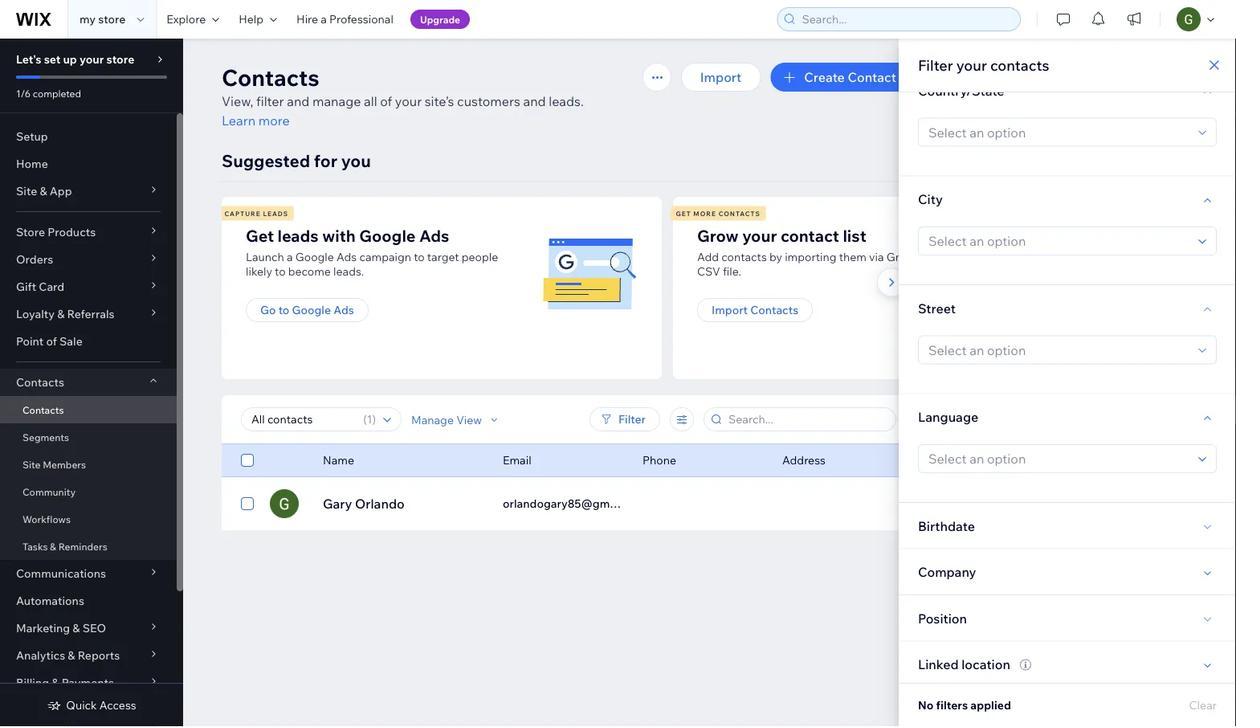 Task type: vqa. For each thing, say whether or not it's contained in the screenshot.
"Member"
no



Task type: locate. For each thing, give the bounding box(es) containing it.
create
[[805, 69, 845, 85]]

communications button
[[0, 560, 177, 587]]

1 select an option field from the top
[[924, 119, 1194, 146]]

analytics & reports
[[16, 649, 120, 663]]

1 vertical spatial of
[[46, 334, 57, 348]]

contact
[[848, 69, 897, 85]]

and right filter
[[287, 93, 310, 109]]

0 vertical spatial leads.
[[549, 93, 584, 109]]

loyalty & referrals
[[16, 307, 115, 321]]

to
[[414, 250, 425, 264], [275, 264, 286, 278], [279, 303, 290, 317]]

name
[[323, 453, 354, 467]]

list
[[219, 197, 1120, 379]]

0 vertical spatial store
[[98, 12, 126, 26]]

hire a professional link
[[287, 0, 403, 39]]

0 horizontal spatial of
[[46, 334, 57, 348]]

1 horizontal spatial contacts
[[991, 56, 1050, 74]]

1 horizontal spatial of
[[380, 93, 392, 109]]

select an option field for city
[[924, 227, 1194, 255]]

segments
[[23, 431, 69, 443]]

your up country/state on the top
[[957, 56, 988, 74]]

workflows link
[[0, 506, 177, 533]]

site & app button
[[0, 178, 177, 205]]

gary
[[323, 496, 352, 512]]

applied
[[971, 698, 1012, 712]]

setup
[[16, 129, 48, 143]]

0 vertical spatial site
[[16, 184, 37, 198]]

& for loyalty
[[57, 307, 65, 321]]

google
[[359, 225, 416, 246], [296, 250, 334, 264], [292, 303, 331, 317]]

contacts up filter
[[222, 63, 320, 91]]

store right 'my'
[[98, 12, 126, 26]]

filter up phone
[[619, 412, 646, 426]]

filter
[[919, 56, 954, 74], [619, 412, 646, 426]]

your inside "sidebar" 'element'
[[80, 52, 104, 66]]

0 horizontal spatial a
[[287, 250, 293, 264]]

to down launch
[[275, 264, 286, 278]]

google up become
[[296, 250, 334, 264]]

linked
[[919, 656, 959, 672]]

Select an option field
[[924, 119, 1194, 146], [924, 227, 1194, 255], [924, 336, 1194, 364], [924, 445, 1194, 473]]

( 1 )
[[363, 412, 376, 426]]

manage
[[313, 93, 361, 109]]

hire
[[297, 12, 318, 26]]

select an option field for language
[[924, 445, 1194, 473]]

contacts down point of sale
[[16, 375, 64, 389]]

a down leads
[[287, 250, 293, 264]]

to right the go
[[279, 303, 290, 317]]

1 vertical spatial import
[[712, 303, 748, 317]]

view,
[[222, 93, 254, 109]]

home
[[16, 157, 48, 171]]

site down segments
[[23, 458, 41, 471]]

1/6
[[16, 87, 31, 99]]

orlando
[[355, 496, 405, 512]]

a right or
[[934, 250, 940, 264]]

company
[[919, 564, 977, 580]]

contacts up country/state on the top
[[991, 56, 1050, 74]]

1 vertical spatial to
[[275, 264, 286, 278]]

select an option field for street
[[924, 336, 1194, 364]]

site & app
[[16, 184, 72, 198]]

1 horizontal spatial and
[[524, 93, 546, 109]]

1 horizontal spatial filter
[[919, 56, 954, 74]]

ads up the target
[[420, 225, 450, 246]]

add
[[698, 250, 719, 264]]

my
[[80, 12, 96, 26]]

you
[[341, 150, 371, 171]]

hire a professional
[[297, 12, 394, 26]]

google up campaign
[[359, 225, 416, 246]]

become
[[288, 264, 331, 278]]

& left seo
[[73, 621, 80, 635]]

city
[[919, 191, 943, 207]]

Search... field
[[798, 8, 1016, 31], [724, 408, 891, 431]]

let's
[[16, 52, 41, 66]]

your inside grow your contact list add contacts by importing them via gmail or a csv file.
[[743, 225, 777, 246]]

point
[[16, 334, 44, 348]]

1 vertical spatial site
[[23, 458, 41, 471]]

learn
[[222, 113, 256, 129]]

import contacts button
[[698, 298, 813, 322]]

import inside list
[[712, 303, 748, 317]]

0 vertical spatial import
[[701, 69, 742, 85]]

suggested for you
[[222, 150, 371, 171]]

leads. down with
[[334, 264, 364, 278]]

filter up country/state on the top
[[919, 56, 954, 74]]

marketing & seo button
[[0, 615, 177, 642]]

loyalty
[[16, 307, 55, 321]]

street
[[919, 300, 956, 316]]

2 vertical spatial ads
[[334, 303, 354, 317]]

ads down with
[[337, 250, 357, 264]]

to left the target
[[414, 250, 425, 264]]

select an option field for country/state
[[924, 119, 1194, 146]]

None checkbox
[[241, 451, 254, 470], [241, 494, 254, 514], [241, 451, 254, 470], [241, 494, 254, 514]]

list containing get leads with google ads
[[219, 197, 1120, 379]]

leads. inside get leads with google ads launch a google ads campaign to target people likely to become leads.
[[334, 264, 364, 278]]

a right hire
[[321, 12, 327, 26]]

1 vertical spatial leads.
[[334, 264, 364, 278]]

get
[[676, 209, 692, 217]]

filter for filter your contacts
[[919, 56, 954, 74]]

2 select an option field from the top
[[924, 227, 1194, 255]]

site down "home"
[[16, 184, 37, 198]]

site inside dropdown button
[[16, 184, 37, 198]]

2 vertical spatial to
[[279, 303, 290, 317]]

& left reports
[[68, 649, 75, 663]]

0 horizontal spatial leads.
[[334, 264, 364, 278]]

4 select an option field from the top
[[924, 445, 1194, 473]]

contacts
[[222, 63, 320, 91], [751, 303, 799, 317], [16, 375, 64, 389], [23, 404, 64, 416]]

store down my store on the top of the page
[[106, 52, 135, 66]]

create contact button
[[771, 63, 916, 92]]

communications
[[16, 567, 106, 581]]

search... field up address
[[724, 408, 891, 431]]

of right all
[[380, 93, 392, 109]]

leads. right customers
[[549, 93, 584, 109]]

& right the loyalty
[[57, 307, 65, 321]]

& right tasks
[[50, 540, 56, 553]]

and
[[287, 93, 310, 109], [524, 93, 546, 109]]

filter inside button
[[619, 412, 646, 426]]

import
[[701, 69, 742, 85], [712, 303, 748, 317]]

0 horizontal spatial filter
[[619, 412, 646, 426]]

grow
[[698, 225, 739, 246]]

marketing & seo
[[16, 621, 106, 635]]

& inside dropdown button
[[57, 307, 65, 321]]

my store
[[80, 12, 126, 26]]

& right billing
[[52, 676, 59, 690]]

ads down get leads with google ads launch a google ads campaign to target people likely to become leads.
[[334, 303, 354, 317]]

& left the app
[[40, 184, 47, 198]]

0 vertical spatial of
[[380, 93, 392, 109]]

filter
[[256, 93, 284, 109]]

community
[[23, 486, 76, 498]]

your up by
[[743, 225, 777, 246]]

contacts up file.
[[722, 250, 767, 264]]

file.
[[723, 264, 742, 278]]

0 horizontal spatial contacts
[[722, 250, 767, 264]]

2 vertical spatial google
[[292, 303, 331, 317]]

linked location
[[919, 656, 1011, 672]]

contacts down by
[[751, 303, 799, 317]]

&
[[40, 184, 47, 198], [57, 307, 65, 321], [50, 540, 56, 553], [73, 621, 80, 635], [68, 649, 75, 663], [52, 676, 59, 690]]

launch
[[246, 250, 284, 264]]

capture leads
[[225, 209, 289, 217]]

import for import
[[701, 69, 742, 85]]

site for site & app
[[16, 184, 37, 198]]

home link
[[0, 150, 177, 178]]

your left site's
[[395, 93, 422, 109]]

Unsaved view field
[[247, 408, 359, 431]]

1 vertical spatial search... field
[[724, 408, 891, 431]]

language
[[919, 409, 979, 425]]

1 horizontal spatial leads.
[[549, 93, 584, 109]]

and right customers
[[524, 93, 546, 109]]

search... field up 'contact'
[[798, 8, 1016, 31]]

0 vertical spatial filter
[[919, 56, 954, 74]]

seo
[[83, 621, 106, 635]]

import contacts
[[712, 303, 799, 317]]

1 vertical spatial filter
[[619, 412, 646, 426]]

a
[[321, 12, 327, 26], [287, 250, 293, 264], [934, 250, 940, 264]]

1 vertical spatial contacts
[[722, 250, 767, 264]]

of left sale
[[46, 334, 57, 348]]

filters
[[937, 698, 969, 712]]

google inside button
[[292, 303, 331, 317]]

grow your contact list add contacts by importing them via gmail or a csv file.
[[698, 225, 940, 278]]

google down become
[[292, 303, 331, 317]]

loyalty & referrals button
[[0, 301, 177, 328]]

site
[[16, 184, 37, 198], [23, 458, 41, 471]]

1 horizontal spatial a
[[321, 12, 327, 26]]

3 select an option field from the top
[[924, 336, 1194, 364]]

ads
[[420, 225, 450, 246], [337, 250, 357, 264], [334, 303, 354, 317]]

1 vertical spatial store
[[106, 52, 135, 66]]

point of sale link
[[0, 328, 177, 355]]

your right up
[[80, 52, 104, 66]]

birthdate
[[919, 518, 976, 534]]

members
[[43, 458, 86, 471]]

let's set up your store
[[16, 52, 135, 66]]

list
[[843, 225, 867, 246]]

0 horizontal spatial and
[[287, 93, 310, 109]]

upgrade button
[[411, 10, 470, 29]]

contact
[[781, 225, 840, 246]]

2 horizontal spatial a
[[934, 250, 940, 264]]



Task type: describe. For each thing, give the bounding box(es) containing it.
of inside contacts view, filter and manage all of your site's customers and leads. learn more
[[380, 93, 392, 109]]

& for marketing
[[73, 621, 80, 635]]

analytics
[[16, 649, 65, 663]]

contacts inside button
[[751, 303, 799, 317]]

filter for filter
[[619, 412, 646, 426]]

campaign
[[360, 250, 412, 264]]

likely
[[246, 264, 272, 278]]

manage view
[[411, 412, 482, 427]]

& for billing
[[52, 676, 59, 690]]

contacts view, filter and manage all of your site's customers and leads. learn more
[[222, 63, 584, 129]]

contacts inside popup button
[[16, 375, 64, 389]]

a inside 'link'
[[321, 12, 327, 26]]

view
[[457, 412, 482, 427]]

gift card button
[[0, 273, 177, 301]]

address
[[783, 453, 826, 467]]

to inside go to google ads button
[[279, 303, 290, 317]]

(
[[363, 412, 367, 426]]

manage
[[411, 412, 454, 427]]

community link
[[0, 478, 177, 506]]

import button
[[681, 63, 761, 92]]

people
[[462, 250, 499, 264]]

contacts button
[[0, 369, 177, 396]]

help
[[239, 12, 264, 26]]

your inside contacts view, filter and manage all of your site's customers and leads. learn more
[[395, 93, 422, 109]]

& for analytics
[[68, 649, 75, 663]]

setup link
[[0, 123, 177, 150]]

orders button
[[0, 246, 177, 273]]

leads
[[278, 225, 319, 246]]

store inside "sidebar" 'element'
[[106, 52, 135, 66]]

leads
[[263, 209, 289, 217]]

billing
[[16, 676, 49, 690]]

get leads with google ads launch a google ads campaign to target people likely to become leads.
[[246, 225, 499, 278]]

workflows
[[23, 513, 71, 525]]

manage view button
[[411, 412, 502, 427]]

learn more button
[[222, 111, 290, 130]]

by
[[770, 250, 783, 264]]

gmail
[[887, 250, 918, 264]]

capture
[[225, 209, 261, 217]]

explore
[[167, 12, 206, 26]]

contacts inside contacts view, filter and manage all of your site's customers and leads. learn more
[[222, 63, 320, 91]]

create contact
[[805, 69, 897, 85]]

1 and from the left
[[287, 93, 310, 109]]

sale
[[59, 334, 83, 348]]

for
[[314, 150, 338, 171]]

app
[[50, 184, 72, 198]]

contacts inside grow your contact list add contacts by importing them via gmail or a csv file.
[[722, 250, 767, 264]]

no filters applied
[[919, 698, 1012, 712]]

store
[[16, 225, 45, 239]]

set
[[44, 52, 61, 66]]

get more contacts
[[676, 209, 761, 217]]

no
[[919, 698, 934, 712]]

automations link
[[0, 587, 177, 615]]

gift
[[16, 280, 36, 294]]

billing & payments
[[16, 676, 114, 690]]

billing & payments button
[[0, 669, 177, 697]]

location
[[962, 656, 1011, 672]]

site for site members
[[23, 458, 41, 471]]

store products button
[[0, 219, 177, 246]]

gary orlando image
[[270, 489, 299, 518]]

referrals
[[67, 307, 115, 321]]

csv
[[698, 264, 721, 278]]

filter your contacts
[[919, 56, 1050, 74]]

analytics & reports button
[[0, 642, 177, 669]]

reports
[[78, 649, 120, 663]]

site members
[[23, 458, 86, 471]]

sidebar element
[[0, 39, 183, 727]]

& for site
[[40, 184, 47, 198]]

& for tasks
[[50, 540, 56, 553]]

1/6 completed
[[16, 87, 81, 99]]

0 vertical spatial to
[[414, 250, 425, 264]]

0 vertical spatial contacts
[[991, 56, 1050, 74]]

site's
[[425, 93, 454, 109]]

a inside grow your contact list add contacts by importing them via gmail or a csv file.
[[934, 250, 940, 264]]

2 and from the left
[[524, 93, 546, 109]]

go
[[260, 303, 276, 317]]

position
[[919, 610, 968, 626]]

access
[[100, 698, 136, 712]]

all
[[364, 93, 377, 109]]

contacts
[[719, 209, 761, 217]]

automations
[[16, 594, 84, 608]]

contacts link
[[0, 396, 177, 424]]

store products
[[16, 225, 96, 239]]

0 vertical spatial search... field
[[798, 8, 1016, 31]]

tasks
[[23, 540, 48, 553]]

tasks & reminders
[[23, 540, 107, 553]]

phone
[[643, 453, 677, 467]]

customers
[[457, 93, 521, 109]]

point of sale
[[16, 334, 83, 348]]

help button
[[229, 0, 287, 39]]

contacts up segments
[[23, 404, 64, 416]]

products
[[48, 225, 96, 239]]

0 vertical spatial google
[[359, 225, 416, 246]]

1
[[367, 412, 372, 426]]

quick access
[[66, 698, 136, 712]]

email
[[503, 453, 532, 467]]

)
[[372, 412, 376, 426]]

ads inside button
[[334, 303, 354, 317]]

payments
[[62, 676, 114, 690]]

leads. inside contacts view, filter and manage all of your site's customers and leads. learn more
[[549, 93, 584, 109]]

go to google ads
[[260, 303, 354, 317]]

1 vertical spatial google
[[296, 250, 334, 264]]

quick
[[66, 698, 97, 712]]

them
[[840, 250, 867, 264]]

a inside get leads with google ads launch a google ads campaign to target people likely to become leads.
[[287, 250, 293, 264]]

of inside "sidebar" 'element'
[[46, 334, 57, 348]]

import for import contacts
[[712, 303, 748, 317]]

reminders
[[58, 540, 107, 553]]

or
[[920, 250, 931, 264]]

0 vertical spatial ads
[[420, 225, 450, 246]]

get
[[246, 225, 274, 246]]

more
[[694, 209, 717, 217]]

target
[[427, 250, 459, 264]]

1 vertical spatial ads
[[337, 250, 357, 264]]

upgrade
[[420, 13, 461, 25]]



